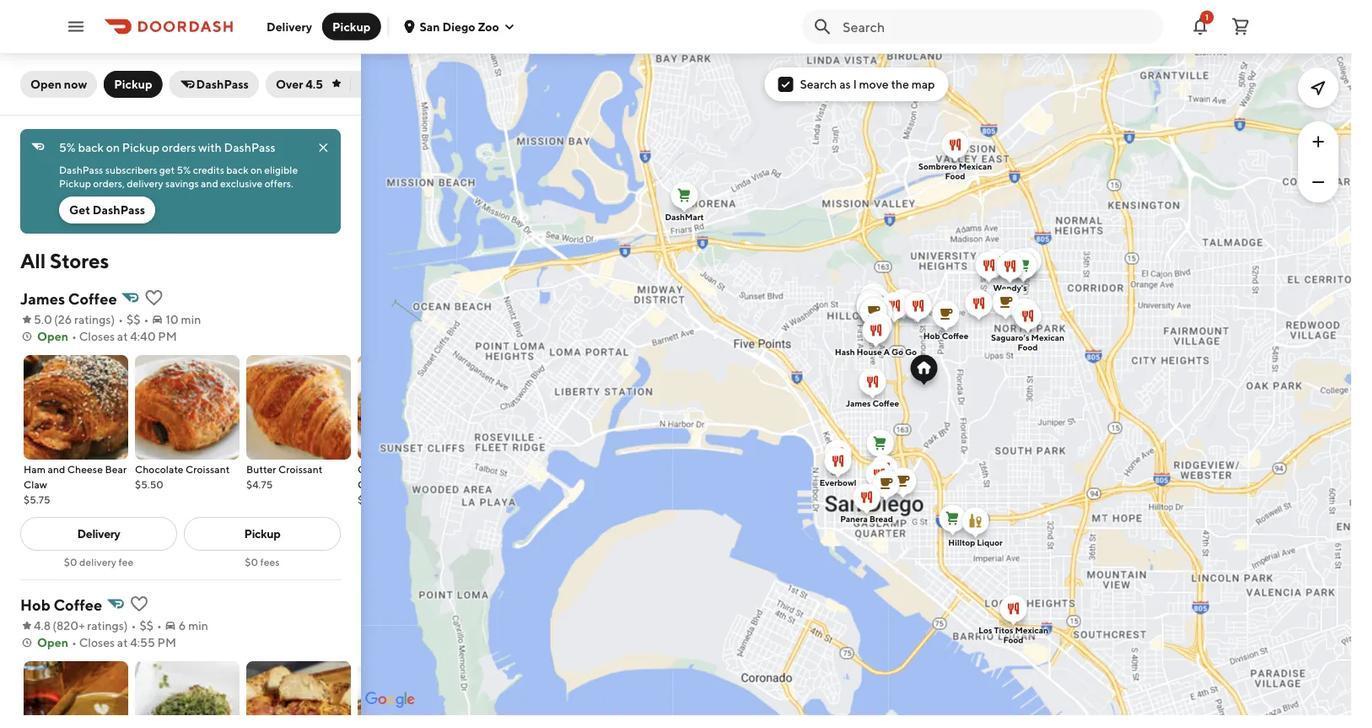 Task type: locate. For each thing, give the bounding box(es) containing it.
1 vertical spatial $$
[[140, 619, 154, 633]]

hob coffee
[[20, 596, 102, 614]]

0 vertical spatial min
[[181, 313, 201, 327]]

hob coffee hash house a go go
[[835, 331, 969, 357], [835, 331, 969, 357]]

bread
[[870, 514, 893, 524], [870, 514, 893, 524]]

0 vertical spatial $$
[[127, 313, 141, 327]]

get dashpass
[[69, 203, 145, 217]]

$$ up 4:55
[[140, 619, 154, 633]]

) up open • closes at 4:40 pm
[[111, 313, 115, 327]]

0 horizontal spatial pickup button
[[104, 71, 163, 98]]

stores
[[50, 249, 109, 273]]

ratings for james coffee
[[74, 313, 111, 327]]

0 vertical spatial at
[[117, 330, 128, 343]]

0 horizontal spatial croissant
[[186, 463, 230, 475]]

1 vertical spatial at
[[117, 636, 128, 650]]

1
[[1206, 12, 1209, 22]]

pickup right the "now" on the left of page
[[114, 77, 152, 91]]

1 vertical spatial pm
[[157, 636, 176, 650]]

delivery
[[127, 177, 163, 189], [79, 556, 116, 568]]

zoom out image
[[1309, 172, 1329, 192]]

pickup right delivery button
[[333, 19, 371, 33]]

0 vertical spatial )
[[111, 313, 115, 327]]

1 vertical spatial back
[[226, 164, 249, 176]]

pickup for pickup link
[[244, 527, 281, 541]]

0 horizontal spatial back
[[78, 141, 104, 154]]

1 vertical spatial delivery
[[77, 527, 120, 541]]

$0
[[64, 556, 77, 568], [245, 556, 258, 568]]

1 vertical spatial ratings
[[87, 619, 124, 633]]

2 vertical spatial open
[[37, 636, 68, 650]]

and right ham
[[48, 463, 65, 475]]

house
[[857, 347, 882, 357], [857, 347, 882, 357]]

• $$ for james coffee
[[118, 313, 141, 327]]

croissant left "butter"
[[186, 463, 230, 475]]

ratings
[[74, 313, 111, 327], [87, 619, 124, 633]]

dashpass
[[196, 77, 249, 91], [224, 141, 276, 154], [59, 164, 103, 176], [93, 203, 145, 217]]

back up orders,
[[78, 141, 104, 154]]

chocolate inside 'chocolate croissant $5.50'
[[135, 463, 184, 475]]

eligible
[[264, 164, 298, 176]]

on
[[106, 141, 120, 154], [251, 164, 262, 176]]

croissant right "butter"
[[278, 463, 323, 475]]

820+
[[56, 619, 85, 633]]

sombrero
[[919, 162, 958, 171], [919, 162, 958, 171]]

pm right 4:55
[[157, 636, 176, 650]]

delivery up over
[[267, 19, 312, 33]]

chocolate croissant image
[[135, 355, 240, 460]]

5%
[[59, 141, 76, 154], [177, 164, 191, 176]]

• $$
[[118, 313, 141, 327], [131, 619, 154, 633]]

open now button
[[20, 71, 97, 98]]

ratings for hob coffee
[[87, 619, 124, 633]]

0 horizontal spatial delivery
[[77, 527, 120, 541]]

panera bread
[[841, 514, 893, 524], [841, 514, 893, 524]]

1 horizontal spatial $0
[[245, 556, 258, 568]]

4:55
[[130, 636, 155, 650]]

0 horizontal spatial and
[[48, 463, 65, 475]]

closes down ( 820+ ratings )
[[79, 636, 115, 650]]

coffee
[[68, 289, 117, 308], [942, 331, 969, 341], [942, 331, 969, 341], [873, 399, 900, 408], [873, 399, 900, 408], [54, 596, 102, 614]]

pm
[[158, 330, 177, 343], [157, 636, 176, 650]]

claw
[[24, 478, 47, 490]]

delivery for delivery link
[[77, 527, 120, 541]]

1 horizontal spatial and
[[201, 177, 218, 189]]

delivery
[[267, 19, 312, 33], [77, 527, 120, 541]]

2 at from the top
[[117, 636, 128, 650]]

$$ for hob coffee
[[140, 619, 154, 633]]

2 closes from the top
[[79, 636, 115, 650]]

0 vertical spatial delivery
[[267, 19, 312, 33]]

1 vertical spatial and
[[48, 463, 65, 475]]

chocolate up 'cookie'
[[358, 463, 406, 475]]

$5.75
[[24, 494, 50, 505]]

the king slayer image
[[24, 662, 128, 716]]

pm down 10
[[158, 330, 177, 343]]

on up exclusive
[[251, 164, 262, 176]]

1 horizontal spatial back
[[226, 164, 249, 176]]

1 croissant from the left
[[186, 463, 230, 475]]

1 vertical spatial • $$
[[131, 619, 154, 633]]

credits
[[193, 164, 224, 176]]

) for hob coffee
[[124, 619, 128, 633]]

1 closes from the top
[[79, 330, 115, 343]]

go
[[892, 347, 904, 357], [892, 347, 904, 357], [906, 347, 917, 357], [906, 347, 917, 357]]

min right 10
[[181, 313, 201, 327]]

and down credits
[[201, 177, 218, 189]]

delivery for delivery button
[[267, 19, 312, 33]]

mexican
[[959, 162, 992, 171], [959, 162, 992, 171], [1032, 333, 1065, 343], [1032, 333, 1065, 343], [1016, 626, 1049, 635], [1016, 626, 1049, 635]]

hash
[[835, 347, 855, 357], [835, 347, 855, 357]]

) up 'open • closes at 4:55 pm'
[[124, 619, 128, 633]]

saguaro's
[[992, 333, 1030, 343], [992, 333, 1030, 343]]

delivery down subscribers
[[127, 177, 163, 189]]

delivery up $0 delivery fee at the bottom left of page
[[77, 527, 120, 541]]

• $$ up 4:55
[[131, 619, 154, 633]]

1 vertical spatial on
[[251, 164, 262, 176]]

0 horizontal spatial 5%
[[59, 141, 76, 154]]

back
[[78, 141, 104, 154], [226, 164, 249, 176]]

0 horizontal spatial chocolate
[[135, 463, 184, 475]]

sombrero mexican food
[[919, 162, 992, 181], [919, 162, 992, 181]]

open down 4.8
[[37, 636, 68, 650]]

1 horizontal spatial chocolate
[[358, 463, 406, 475]]

map
[[912, 77, 935, 91]]

(
[[54, 313, 58, 327], [52, 619, 56, 633]]

• up open • closes at 4:40 pm
[[118, 313, 123, 327]]

2 chocolate from the left
[[358, 463, 406, 475]]

at left 4:55
[[117, 636, 128, 650]]

0 horizontal spatial delivery
[[79, 556, 116, 568]]

min for james coffee
[[181, 313, 201, 327]]

orders
[[162, 141, 196, 154]]

4.8
[[34, 619, 51, 633]]

0 vertical spatial closes
[[79, 330, 115, 343]]

pm for hob coffee
[[157, 636, 176, 650]]

delivery down delivery link
[[79, 556, 116, 568]]

at
[[117, 330, 128, 343], [117, 636, 128, 650]]

( for james
[[54, 313, 58, 327]]

dashpass up orders,
[[59, 164, 103, 176]]

food
[[946, 171, 966, 181], [946, 171, 966, 181], [1018, 343, 1038, 352], [1018, 343, 1038, 352], [1004, 635, 1024, 645], [1004, 635, 1024, 645]]

over 4.5
[[276, 77, 323, 91]]

0 vertical spatial pm
[[158, 330, 177, 343]]

1 vertical spatial closes
[[79, 636, 115, 650]]

pickup up get
[[59, 177, 91, 189]]

liquor
[[977, 538, 1003, 548], [977, 538, 1003, 548]]

Store search: begin typing to search for stores available on DoorDash text field
[[843, 17, 1154, 36]]

pickup button
[[322, 13, 381, 40], [104, 71, 163, 98]]

1 horizontal spatial on
[[251, 164, 262, 176]]

$0 down delivery link
[[64, 556, 77, 568]]

0 vertical spatial open
[[30, 77, 62, 91]]

i
[[853, 77, 857, 91]]

butter
[[246, 463, 276, 475]]

chocolate for $5.50
[[135, 463, 184, 475]]

over
[[276, 77, 303, 91]]

1 vertical spatial pickup button
[[104, 71, 163, 98]]

0 horizontal spatial $0
[[64, 556, 77, 568]]

1 vertical spatial 5%
[[177, 164, 191, 176]]

)
[[111, 313, 115, 327], [124, 619, 128, 633]]

chocolate inside chocolate chip cookie $3.75
[[358, 463, 406, 475]]

search
[[800, 77, 837, 91]]

0 vertical spatial and
[[201, 177, 218, 189]]

offers.
[[265, 177, 293, 189]]

• $$ up 4:40
[[118, 313, 141, 327]]

2 $0 from the left
[[245, 556, 258, 568]]

los
[[979, 626, 993, 635], [979, 626, 993, 635]]

zoo
[[478, 19, 499, 33]]

1 $0 from the left
[[64, 556, 77, 568]]

1 vertical spatial min
[[188, 619, 208, 633]]

1 vertical spatial open
[[37, 330, 68, 343]]

• up 4:40
[[144, 313, 149, 327]]

1 horizontal spatial delivery
[[127, 177, 163, 189]]

1 horizontal spatial delivery
[[267, 19, 312, 33]]

at for hob coffee
[[117, 636, 128, 650]]

cookie
[[358, 478, 391, 490]]

james
[[20, 289, 65, 308], [846, 399, 871, 408], [846, 399, 871, 408]]

1 chocolate from the left
[[135, 463, 184, 475]]

panera
[[841, 514, 868, 524], [841, 514, 868, 524]]

1 vertical spatial )
[[124, 619, 128, 633]]

pickup button up over 4.5 button
[[322, 13, 381, 40]]

( right 5.0
[[54, 313, 58, 327]]

back inside dashpass subscribers get 5% credits back on eligible pickup orders, delivery savings and exclusive offers.
[[226, 164, 249, 176]]

hob
[[924, 331, 941, 341], [924, 331, 941, 341], [20, 596, 50, 614]]

dashpass down orders,
[[93, 203, 145, 217]]

closes down ( 26 ratings )
[[79, 330, 115, 343]]

0 vertical spatial • $$
[[118, 313, 141, 327]]

2 croissant from the left
[[278, 463, 323, 475]]

0 vertical spatial delivery
[[127, 177, 163, 189]]

1 horizontal spatial 5%
[[177, 164, 191, 176]]

at left 4:40
[[117, 330, 128, 343]]

closes for hob coffee
[[79, 636, 115, 650]]

titos
[[994, 626, 1014, 635], [994, 626, 1014, 635]]

1 horizontal spatial croissant
[[278, 463, 323, 475]]

wendy's
[[994, 283, 1028, 293], [994, 283, 1028, 293]]

ratings up open • closes at 4:40 pm
[[74, 313, 111, 327]]

pickup button right the "now" on the left of page
[[104, 71, 163, 98]]

0 vertical spatial ratings
[[74, 313, 111, 327]]

at for james coffee
[[117, 330, 128, 343]]

open left the "now" on the left of page
[[30, 77, 62, 91]]

closes for james coffee
[[79, 330, 115, 343]]

pickup inside dashpass subscribers get 5% credits back on eligible pickup orders, delivery savings and exclusive offers.
[[59, 177, 91, 189]]

1 vertical spatial (
[[52, 619, 56, 633]]

$0 delivery fee
[[64, 556, 134, 568]]

the
[[892, 77, 910, 91]]

min right the 6
[[188, 619, 208, 633]]

• down 26
[[72, 330, 77, 343]]

pickup up the '$0 fees'
[[244, 527, 281, 541]]

ratings up 'open • closes at 4:55 pm'
[[87, 619, 124, 633]]

croissant inside 'chocolate croissant $5.50'
[[186, 463, 230, 475]]

$0 left fees
[[245, 556, 258, 568]]

chocolate up $5.50
[[135, 463, 184, 475]]

fees
[[260, 556, 280, 568]]

on inside dashpass subscribers get 5% credits back on eligible pickup orders, delivery savings and exclusive offers.
[[251, 164, 262, 176]]

chocolate
[[135, 463, 184, 475], [358, 463, 406, 475]]

closes
[[79, 330, 115, 343], [79, 636, 115, 650]]

on up subscribers
[[106, 141, 120, 154]]

4.5
[[306, 77, 323, 91]]

1 horizontal spatial pickup button
[[322, 13, 381, 40]]

5% down open now button
[[59, 141, 76, 154]]

0 horizontal spatial )
[[111, 313, 115, 327]]

( right 4.8
[[52, 619, 56, 633]]

open down 5.0
[[37, 330, 68, 343]]

1 horizontal spatial )
[[124, 619, 128, 633]]

dashpass button
[[169, 71, 259, 98]]

5% up savings
[[177, 164, 191, 176]]

$$ up 4:40
[[127, 313, 141, 327]]

ham and cheese bear claw $5.75
[[24, 463, 127, 505]]

0 vertical spatial (
[[54, 313, 58, 327]]

delivery inside button
[[267, 19, 312, 33]]

• up 4:55
[[131, 619, 136, 633]]

back up exclusive
[[226, 164, 249, 176]]

1 at from the top
[[117, 330, 128, 343]]

avocado, truffle oil, micro greens (best seller!) image
[[135, 662, 240, 716]]

james coffee
[[20, 289, 117, 308], [846, 399, 900, 408], [846, 399, 900, 408]]

croissant inside butter croissant $4.75
[[278, 463, 323, 475]]

0 vertical spatial on
[[106, 141, 120, 154]]

hilltop liquor
[[949, 538, 1003, 548], [949, 538, 1003, 548]]

5% inside dashpass subscribers get 5% credits back on eligible pickup orders, delivery savings and exclusive offers.
[[177, 164, 191, 176]]



Task type: vqa. For each thing, say whether or not it's contained in the screenshot.
Banana ice cream near me link
no



Task type: describe. For each thing, give the bounding box(es) containing it.
0 horizontal spatial on
[[106, 141, 120, 154]]

croissant for chocolate croissant $5.50
[[186, 463, 230, 475]]

get dashpass button
[[59, 197, 155, 224]]

0 items, open order cart image
[[1231, 16, 1251, 37]]

recenter the map image
[[1309, 78, 1329, 98]]

6
[[179, 619, 186, 633]]

as
[[840, 77, 851, 91]]

search as i move the map
[[800, 77, 935, 91]]

0 vertical spatial back
[[78, 141, 104, 154]]

min for hob coffee
[[188, 619, 208, 633]]

$5.50
[[135, 478, 164, 490]]

and inside dashpass subscribers get 5% credits back on eligible pickup orders, delivery savings and exclusive offers.
[[201, 177, 218, 189]]

ham and cheese bear claw image
[[24, 355, 128, 460]]

with
[[198, 141, 222, 154]]

notification bell image
[[1191, 16, 1211, 37]]

• down 820+
[[72, 636, 77, 650]]

pickup for leftmost pickup button
[[114, 77, 152, 91]]

ham
[[24, 463, 46, 475]]

open inside button
[[30, 77, 62, 91]]

savings
[[165, 177, 199, 189]]

10 min
[[166, 313, 201, 327]]

• left the 6
[[157, 619, 162, 633]]

croissant for butter croissant $4.75
[[278, 463, 323, 475]]

move
[[859, 77, 889, 91]]

4:40
[[130, 330, 156, 343]]

delivery link
[[20, 517, 177, 551]]

chocolate croissant $5.50
[[135, 463, 230, 490]]

$0 fees
[[245, 556, 280, 568]]

26
[[58, 313, 72, 327]]

open • closes at 4:40 pm
[[37, 330, 177, 343]]

) for james coffee
[[111, 313, 115, 327]]

chocolate for cookie
[[358, 463, 406, 475]]

all stores
[[20, 249, 109, 273]]

cheese
[[67, 463, 103, 475]]

$4.75
[[246, 478, 273, 490]]

fee
[[119, 556, 134, 568]]

san
[[420, 19, 440, 33]]

Search as I move the map checkbox
[[778, 77, 794, 92]]

over 4.5 button
[[266, 71, 378, 98]]

and inside 'ham and cheese bear claw $5.75'
[[48, 463, 65, 475]]

chip
[[408, 463, 431, 475]]

dashpass inside dashpass subscribers get 5% credits back on eligible pickup orders, delivery savings and exclusive offers.
[[59, 164, 103, 176]]

butter croissant $4.75
[[246, 463, 323, 490]]

( for hob
[[52, 619, 56, 633]]

click to add this store to your saved list image
[[144, 288, 164, 308]]

butter croissant image
[[246, 355, 351, 460]]

san diego zoo button
[[403, 19, 516, 33]]

( 26 ratings )
[[54, 313, 115, 327]]

c.h.e.b breakfast sandwich image
[[246, 662, 351, 716]]

6 min
[[179, 619, 208, 633]]

5.0
[[34, 313, 52, 327]]

chocolate chip cookie $3.75
[[358, 463, 431, 505]]

• $$ for hob coffee
[[131, 619, 154, 633]]

all
[[20, 249, 46, 273]]

zoom in image
[[1309, 132, 1329, 152]]

dashpass up exclusive
[[224, 141, 276, 154]]

now
[[64, 77, 87, 91]]

powered by google image
[[365, 692, 415, 709]]

10
[[166, 313, 179, 327]]

subscribers
[[105, 164, 157, 176]]

map region
[[241, 0, 1353, 716]]

open menu image
[[66, 16, 86, 37]]

san diego zoo
[[420, 19, 499, 33]]

open for james
[[37, 330, 68, 343]]

click to add this store to your saved list image
[[129, 594, 149, 614]]

diego
[[443, 19, 476, 33]]

get
[[69, 203, 90, 217]]

delivery inside dashpass subscribers get 5% credits back on eligible pickup orders, delivery savings and exclusive offers.
[[127, 177, 163, 189]]

open • closes at 4:55 pm
[[37, 636, 176, 650]]

$3.75
[[358, 494, 384, 505]]

( 820+ ratings )
[[52, 619, 128, 633]]

average rating of 5.0 out of 5 element
[[20, 311, 52, 328]]

pm for james coffee
[[158, 330, 177, 343]]

$0 for delivery
[[64, 556, 77, 568]]

pickup link
[[184, 517, 341, 551]]

1 vertical spatial delivery
[[79, 556, 116, 568]]

delivery button
[[257, 13, 322, 40]]

$0 for pickup
[[245, 556, 258, 568]]

dashpass subscribers get 5% credits back on eligible pickup orders, delivery savings and exclusive offers.
[[59, 164, 300, 189]]

pickup up subscribers
[[122, 141, 160, 154]]

orders,
[[93, 177, 125, 189]]

open for hob
[[37, 636, 68, 650]]

5% back on pickup orders with dashpass
[[59, 141, 276, 154]]

0 vertical spatial 5%
[[59, 141, 76, 154]]

bear
[[105, 463, 127, 475]]

pickup for the topmost pickup button
[[333, 19, 371, 33]]

0 vertical spatial pickup button
[[322, 13, 381, 40]]

$$ for james coffee
[[127, 313, 141, 327]]

open now
[[30, 77, 87, 91]]

average rating of 4.8 out of 5 element
[[20, 618, 51, 635]]

dashpass up with
[[196, 77, 249, 91]]

get
[[159, 164, 175, 176]]

exclusive
[[220, 177, 263, 189]]



